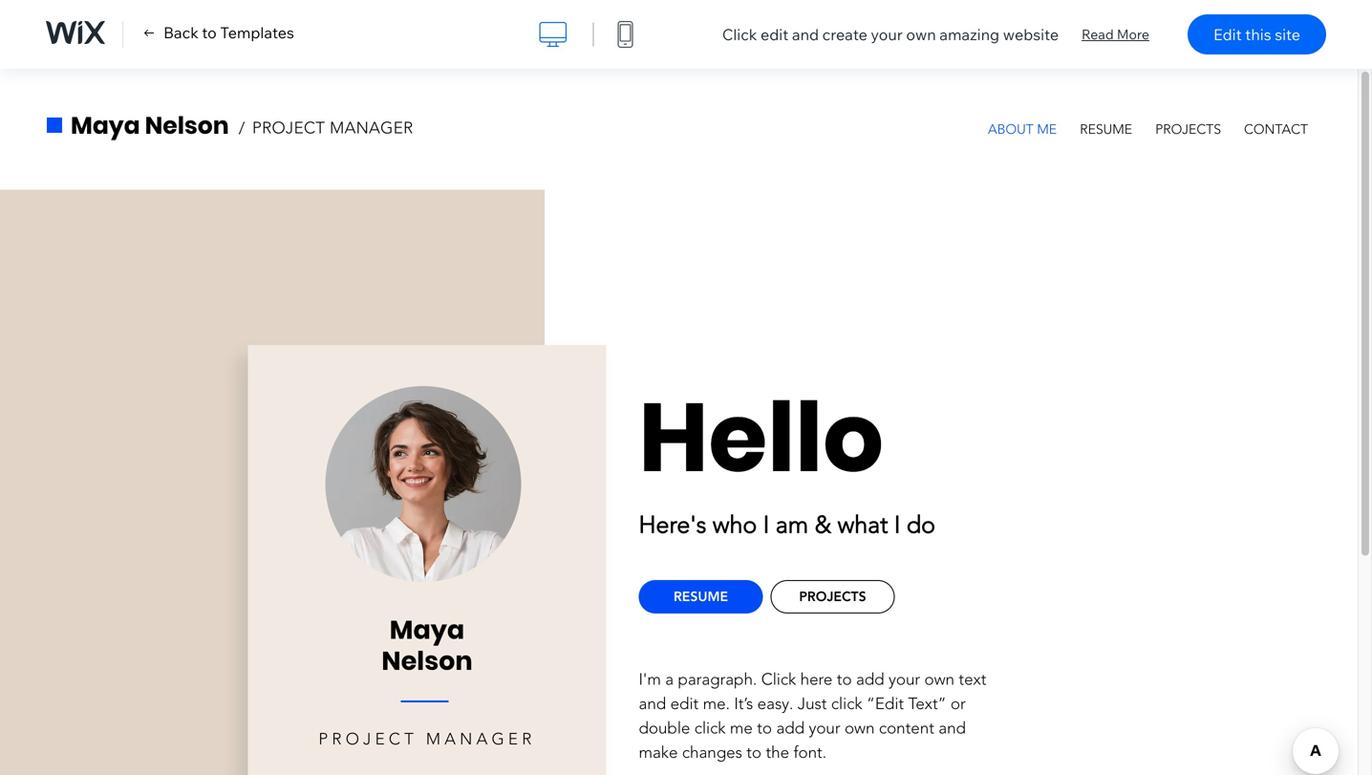 Task type: vqa. For each thing, say whether or not it's contained in the screenshot.
templates
yes



Task type: describe. For each thing, give the bounding box(es) containing it.
website
[[1003, 25, 1059, 44]]

your
[[871, 25, 903, 44]]

read more link
[[1082, 24, 1150, 44]]

click
[[722, 25, 757, 44]]

click edit and create your own amazing website
[[722, 25, 1059, 44]]

this
[[1246, 25, 1272, 44]]

back
[[164, 23, 199, 42]]

site
[[1275, 25, 1301, 44]]

edit
[[761, 25, 789, 44]]

and
[[792, 25, 819, 44]]

edit this site
[[1214, 25, 1301, 44]]

back to templates
[[164, 23, 294, 42]]

own
[[906, 25, 936, 44]]



Task type: locate. For each thing, give the bounding box(es) containing it.
edit
[[1214, 25, 1242, 44]]

templates
[[220, 23, 294, 42]]

amazing
[[940, 25, 1000, 44]]

to
[[202, 23, 217, 42]]

create
[[823, 25, 868, 44]]

more
[[1117, 26, 1150, 43]]

read more
[[1082, 26, 1150, 43]]

read
[[1082, 26, 1114, 43]]

edit this site link
[[1188, 14, 1327, 54]]



